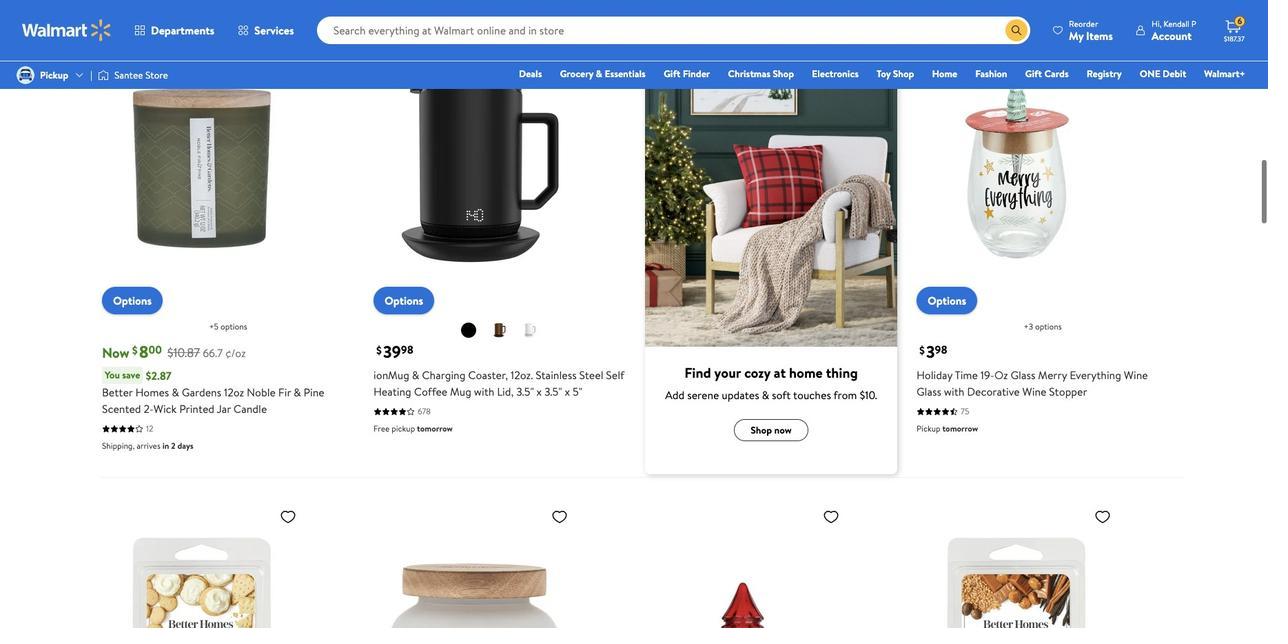 Task type: vqa. For each thing, say whether or not it's contained in the screenshot.
Put
no



Task type: locate. For each thing, give the bounding box(es) containing it.
2 gift from the left
[[1026, 67, 1043, 81]]

$ inside "$ 3 98"
[[920, 343, 925, 358]]

toy shop
[[877, 67, 915, 81]]

Walmart Site-Wide search field
[[317, 17, 1031, 44]]

pickup
[[40, 68, 68, 82], [917, 423, 941, 435]]

updates
[[722, 388, 760, 403]]

soft
[[772, 388, 791, 403]]

3 options link from the left
[[917, 287, 978, 315]]

1 horizontal spatial options
[[1036, 321, 1062, 332]]

shop right christmas
[[773, 67, 795, 81]]

1 horizontal spatial 3.5"
[[545, 384, 562, 399]]

1 horizontal spatial options
[[385, 293, 424, 308]]

2 98 from the left
[[936, 342, 948, 358]]

add to favorites list, holiday time 1.5-gallon glass christmas tree drink dispenser with lid, red image
[[823, 508, 840, 526]]

options link for 3
[[917, 287, 978, 315]]

santee
[[115, 68, 143, 82]]

free pickup tomorrow
[[374, 423, 453, 435]]

better
[[102, 385, 133, 400]]

glass down holiday
[[917, 384, 942, 399]]

with down coaster,
[[474, 384, 495, 399]]

holiday time 1.5-gallon glass christmas tree drink dispenser with lid, red image
[[645, 503, 845, 628]]

with
[[474, 384, 495, 399], [945, 384, 965, 399]]

98 up the ionmug
[[401, 342, 414, 358]]

1 x from the left
[[537, 384, 542, 399]]

stainless
[[536, 368, 577, 383]]

678
[[418, 406, 431, 417]]

find your cozy at home thing image
[[645, 11, 898, 347]]

& up 'coffee'
[[412, 368, 420, 383]]

options up "$ 3 98"
[[928, 293, 967, 308]]

find
[[685, 364, 712, 382]]

cozy
[[745, 364, 771, 382]]

3 options from the left
[[928, 293, 967, 308]]

jar
[[217, 401, 231, 417]]

options up $ 39 98
[[385, 293, 424, 308]]

better homes & gardens 12oz noble fir & pine scented 2-wick printed jar candle image
[[102, 33, 302, 304]]

$ inside the now $ 8 00 $10.87 66.7 ¢/oz
[[132, 343, 138, 358]]

1 shop from the left
[[773, 67, 795, 81]]

options right +3
[[1036, 321, 1062, 332]]

0 horizontal spatial $
[[132, 343, 138, 358]]

time
[[955, 368, 979, 383]]

options right +5
[[221, 321, 247, 332]]

walmart+
[[1205, 67, 1246, 81]]

tomorrow
[[417, 423, 453, 435], [943, 423, 979, 435]]

bronze image
[[491, 322, 508, 339]]

pickup left | at the left top
[[40, 68, 68, 82]]

options up 8
[[113, 293, 152, 308]]

1 vertical spatial pickup
[[917, 423, 941, 435]]

ionmug & charging coaster, 12oz. stainless steel self heating coffee mug with lid, 3.5" x 3.5" x 5" image
[[374, 33, 574, 304]]

0 horizontal spatial options link
[[102, 287, 163, 315]]

$ inside $ 39 98
[[377, 343, 382, 358]]

with down time on the right bottom of page
[[945, 384, 965, 399]]

gift left cards
[[1026, 67, 1043, 81]]

holiday time 19-oz glass merry everything wine glass with decorative wine stopper image
[[917, 33, 1117, 304]]

 image
[[17, 66, 34, 84]]

1 horizontal spatial gift
[[1026, 67, 1043, 81]]

options link up $ 39 98
[[374, 287, 435, 315]]

merry
[[1039, 368, 1068, 383]]

0 horizontal spatial options
[[113, 293, 152, 308]]

1 horizontal spatial $
[[377, 343, 382, 358]]

0 horizontal spatial with
[[474, 384, 495, 399]]

add to favorites list, better homes & gardens 18oz salted coconut & mahogany scented 2-wick frosted bell jar candle image
[[552, 508, 568, 526]]

& up wick
[[172, 385, 179, 400]]

2 with from the left
[[945, 384, 965, 399]]

$ left 8
[[132, 343, 138, 358]]

$ for 39
[[377, 343, 382, 358]]

$ 39 98
[[377, 340, 414, 364]]

$ left 3
[[920, 343, 925, 358]]

gift for gift cards
[[1026, 67, 1043, 81]]

your
[[715, 364, 741, 382]]

2
[[171, 440, 176, 452]]

vanilla cookie crunch scented wax melts, better homes & gardens, 2.5 oz (1-pack) image
[[102, 503, 302, 628]]

shop for christmas shop
[[773, 67, 795, 81]]

home
[[790, 364, 823, 382]]

0 vertical spatial pickup
[[40, 68, 68, 82]]

with inside holiday time 19-oz glass merry everything wine glass with decorative wine stopper
[[945, 384, 965, 399]]

1 vertical spatial glass
[[917, 384, 942, 399]]

2 tomorrow from the left
[[943, 423, 979, 435]]

0 horizontal spatial tomorrow
[[417, 423, 453, 435]]

options for 39
[[385, 293, 424, 308]]

& inside the find your cozy at home thing add serene updates & soft touches from $10.
[[762, 388, 770, 403]]

$
[[132, 343, 138, 358], [377, 343, 382, 358], [920, 343, 925, 358]]

departments
[[151, 23, 215, 38]]

white image
[[521, 322, 538, 339]]

add
[[666, 388, 685, 403]]

glass right oz
[[1011, 368, 1036, 383]]

2 horizontal spatial $
[[920, 343, 925, 358]]

pickup down holiday
[[917, 423, 941, 435]]

98 up holiday
[[936, 342, 948, 358]]

pickup
[[392, 423, 415, 435]]

12oz
[[224, 385, 244, 400]]

options link up 8
[[102, 287, 163, 315]]

1 with from the left
[[474, 384, 495, 399]]

1 horizontal spatial pickup
[[917, 423, 941, 435]]

x left 5"
[[565, 384, 570, 399]]

add to favorites list, better homes & gardens 12oz noble fir & pine scented 2-wick printed jar candle image
[[280, 39, 297, 56]]

& inside ionmug & charging coaster, 12oz. stainless steel self heating coffee mug with lid, 3.5" x 3.5" x 5"
[[412, 368, 420, 383]]

12oz.
[[511, 368, 533, 383]]

ionmug
[[374, 368, 410, 383]]

1 horizontal spatial shop
[[894, 67, 915, 81]]

holiday time 19-oz glass merry everything wine glass with decorative wine stopper
[[917, 368, 1149, 399]]

you
[[105, 368, 120, 382]]

1 horizontal spatial wine
[[1125, 368, 1149, 383]]

now
[[102, 344, 130, 362]]

3.5" down stainless
[[545, 384, 562, 399]]

2 options from the left
[[385, 293, 424, 308]]

0 horizontal spatial 98
[[401, 342, 414, 358]]

x down stainless
[[537, 384, 542, 399]]

1 horizontal spatial x
[[565, 384, 570, 399]]

black image
[[461, 322, 477, 339]]

1 $ from the left
[[132, 343, 138, 358]]

reorder my items
[[1070, 18, 1114, 43]]

gardens
[[182, 385, 221, 400]]

wick
[[154, 401, 177, 417]]

deals link
[[513, 66, 549, 81]]

options
[[113, 293, 152, 308], [385, 293, 424, 308], [928, 293, 967, 308]]

0 horizontal spatial shop
[[773, 67, 795, 81]]

options link up "$ 3 98"
[[917, 287, 978, 315]]

1 options from the left
[[113, 293, 152, 308]]

0 horizontal spatial gift
[[664, 67, 681, 81]]

2 horizontal spatial options link
[[917, 287, 978, 315]]

1 98 from the left
[[401, 342, 414, 358]]

6 $187.37
[[1225, 15, 1245, 43]]

0 horizontal spatial 3.5"
[[517, 384, 534, 399]]

fir
[[278, 385, 291, 400]]

0 horizontal spatial options
[[221, 321, 247, 332]]

wine
[[1125, 368, 1149, 383], [1023, 384, 1047, 399]]

1 horizontal spatial tomorrow
[[943, 423, 979, 435]]

0 horizontal spatial pickup
[[40, 68, 68, 82]]

2 horizontal spatial options
[[928, 293, 967, 308]]

1 horizontal spatial 98
[[936, 342, 948, 358]]

1 options from the left
[[221, 321, 247, 332]]

thing
[[827, 364, 858, 382]]

1 horizontal spatial options link
[[374, 287, 435, 315]]

 image
[[98, 68, 109, 82]]

2 options link from the left
[[374, 287, 435, 315]]

deal
[[108, 13, 124, 25]]

& right fir
[[294, 385, 301, 400]]

1 horizontal spatial with
[[945, 384, 965, 399]]

tomorrow down 678
[[417, 423, 453, 435]]

gift
[[664, 67, 681, 81], [1026, 67, 1043, 81]]

tomorrow down 75
[[943, 423, 979, 435]]

wine right everything
[[1125, 368, 1149, 383]]

1 vertical spatial wine
[[1023, 384, 1047, 399]]

gift cards
[[1026, 67, 1069, 81]]

electronics
[[812, 67, 859, 81]]

shop
[[773, 67, 795, 81], [894, 67, 915, 81]]

in
[[163, 440, 169, 452]]

you save $2.87 better homes & gardens 12oz noble fir & pine scented 2-wick printed jar candle
[[102, 368, 325, 417]]

shop right toy
[[894, 67, 915, 81]]

& left soft
[[762, 388, 770, 403]]

98
[[401, 342, 414, 358], [936, 342, 948, 358]]

1 gift from the left
[[664, 67, 681, 81]]

shipping,
[[102, 440, 135, 452]]

options for $10.87
[[221, 321, 247, 332]]

98 inside "$ 3 98"
[[936, 342, 948, 358]]

98 inside $ 39 98
[[401, 342, 414, 358]]

2 shop from the left
[[894, 67, 915, 81]]

glass
[[1011, 368, 1036, 383], [917, 384, 942, 399]]

1 options link from the left
[[102, 287, 163, 315]]

gift left finder
[[664, 67, 681, 81]]

2 x from the left
[[565, 384, 570, 399]]

39
[[383, 340, 401, 364]]

2 $ from the left
[[377, 343, 382, 358]]

store
[[145, 68, 168, 82]]

noble
[[247, 385, 276, 400]]

add to favorites list, ionmug & charging coaster, 12oz. stainless steel self heating coffee mug with lid, 3.5" x 3.5" x 5" image
[[552, 39, 568, 56]]

1 horizontal spatial glass
[[1011, 368, 1036, 383]]

services
[[255, 23, 294, 38]]

$ left '39'
[[377, 343, 382, 358]]

3.5" down 12oz.
[[517, 384, 534, 399]]

wine down merry
[[1023, 384, 1047, 399]]

kendall
[[1164, 18, 1190, 29]]

grocery & essentials link
[[554, 66, 652, 81]]

75
[[961, 406, 970, 417]]

3 $ from the left
[[920, 343, 925, 358]]

0 horizontal spatial x
[[537, 384, 542, 399]]

options for 3
[[928, 293, 967, 308]]

2 options from the left
[[1036, 321, 1062, 332]]

& right the 'grocery'
[[596, 67, 603, 81]]

0 horizontal spatial glass
[[917, 384, 942, 399]]

hi,
[[1152, 18, 1162, 29]]

items
[[1087, 28, 1114, 43]]

home
[[933, 67, 958, 81]]

lid,
[[497, 384, 514, 399]]



Task type: describe. For each thing, give the bounding box(es) containing it.
6
[[1238, 15, 1243, 27]]

everything
[[1070, 368, 1122, 383]]

Search search field
[[317, 17, 1031, 44]]

christmas shop link
[[722, 66, 801, 81]]

¢/oz
[[226, 346, 246, 361]]

finder
[[683, 67, 711, 81]]

toy shop link
[[871, 66, 921, 81]]

+5 options
[[209, 321, 247, 332]]

printed
[[179, 401, 215, 417]]

oz
[[995, 368, 1009, 383]]

0 vertical spatial wine
[[1125, 368, 1149, 383]]

00
[[149, 342, 162, 358]]

search icon image
[[1012, 25, 1023, 36]]

holiday
[[917, 368, 953, 383]]

add to favorites list, holiday time 19-oz glass merry everything wine glass with decorative wine stopper image
[[1095, 39, 1112, 56]]

$10.
[[860, 388, 878, 403]]

vanilla caramel spice scented wax melts, better homes & gardens, 2.5 oz (1-pack) image
[[917, 503, 1117, 628]]

0 vertical spatial glass
[[1011, 368, 1036, 383]]

2 3.5" from the left
[[545, 384, 562, 399]]

candle
[[234, 401, 267, 417]]

pine
[[304, 385, 325, 400]]

home link
[[926, 66, 964, 81]]

christmas
[[728, 67, 771, 81]]

options link for $
[[102, 287, 163, 315]]

$187.37
[[1225, 34, 1245, 43]]

with inside ionmug & charging coaster, 12oz. stainless steel self heating coffee mug with lid, 3.5" x 3.5" x 5"
[[474, 384, 495, 399]]

christmas shop
[[728, 67, 795, 81]]

walmart+ link
[[1199, 66, 1252, 81]]

steel
[[580, 368, 604, 383]]

shipping, arrives in 2 days
[[102, 440, 194, 452]]

12
[[146, 423, 153, 435]]

add to favorites list, vanilla cookie crunch scented wax melts, better homes & gardens, 2.5 oz (1-pack) image
[[280, 508, 297, 526]]

heating
[[374, 384, 412, 399]]

8
[[139, 340, 149, 364]]

0 horizontal spatial wine
[[1023, 384, 1047, 399]]

$10.87
[[167, 344, 200, 361]]

options for $
[[113, 293, 152, 308]]

+5
[[209, 321, 219, 332]]

decorative
[[968, 384, 1020, 399]]

$2.87
[[146, 368, 172, 383]]

add to favorites list, vanilla caramel spice scented wax melts, better homes & gardens, 2.5 oz (1-pack) image
[[1095, 508, 1112, 526]]

services button
[[226, 14, 306, 47]]

$ 3 98
[[920, 340, 948, 364]]

98 for 39
[[401, 342, 414, 358]]

|
[[91, 68, 92, 82]]

scented
[[102, 401, 141, 417]]

& inside 'link'
[[596, 67, 603, 81]]

gift finder
[[664, 67, 711, 81]]

arrives
[[137, 440, 161, 452]]

debit
[[1163, 67, 1187, 81]]

gift finder link
[[658, 66, 717, 81]]

1 3.5" from the left
[[517, 384, 534, 399]]

my
[[1070, 28, 1084, 43]]

self
[[606, 368, 625, 383]]

toy
[[877, 67, 891, 81]]

fashion
[[976, 67, 1008, 81]]

account
[[1152, 28, 1193, 43]]

options link for 39
[[374, 287, 435, 315]]

shop for toy shop
[[894, 67, 915, 81]]

98 for 3
[[936, 342, 948, 358]]

19-
[[981, 368, 995, 383]]

hi, kendall p account
[[1152, 18, 1197, 43]]

homes
[[135, 385, 169, 400]]

grocery & essentials
[[560, 67, 646, 81]]

cards
[[1045, 67, 1069, 81]]

better homes & gardens 18oz salted coconut & mahogany scented 2-wick frosted bell jar candle image
[[374, 503, 574, 628]]

one debit link
[[1134, 66, 1193, 81]]

deals
[[519, 67, 542, 81]]

stopper
[[1050, 384, 1088, 399]]

registry link
[[1081, 66, 1129, 81]]

charging
[[422, 368, 466, 383]]

find your cozy at home thing add serene updates & soft touches from $10.
[[666, 364, 878, 403]]

+3
[[1024, 321, 1034, 332]]

essentials
[[605, 67, 646, 81]]

$ for 3
[[920, 343, 925, 358]]

ionmug & charging coaster, 12oz. stainless steel self heating coffee mug with lid, 3.5" x 3.5" x 5"
[[374, 368, 625, 399]]

5"
[[573, 384, 583, 399]]

days
[[178, 440, 194, 452]]

options for 3
[[1036, 321, 1062, 332]]

coffee
[[414, 384, 448, 399]]

grocery
[[560, 67, 594, 81]]

one debit
[[1140, 67, 1187, 81]]

from
[[834, 388, 858, 403]]

1 tomorrow from the left
[[417, 423, 453, 435]]

departments button
[[123, 14, 226, 47]]

fashion link
[[970, 66, 1014, 81]]

gift for gift finder
[[664, 67, 681, 81]]

walmart image
[[22, 19, 112, 41]]

free
[[374, 423, 390, 435]]

now $ 8 00 $10.87 66.7 ¢/oz
[[102, 340, 246, 364]]

pickup for pickup
[[40, 68, 68, 82]]

save
[[122, 368, 140, 382]]

at
[[774, 364, 786, 382]]

one
[[1140, 67, 1161, 81]]

66.7
[[203, 346, 223, 361]]

electronics link
[[806, 66, 865, 81]]

pickup for pickup tomorrow
[[917, 423, 941, 435]]

3
[[927, 340, 936, 364]]

pickup tomorrow
[[917, 423, 979, 435]]



